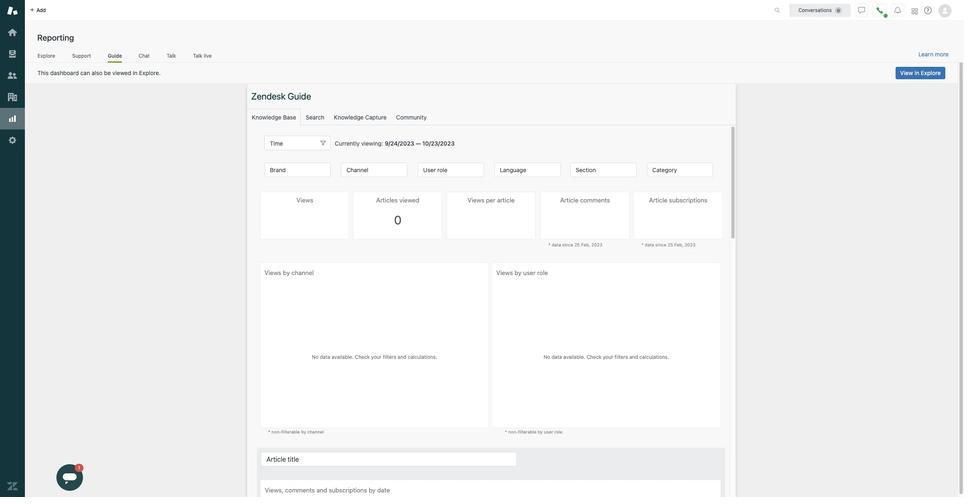 Task type: vqa. For each thing, say whether or not it's contained in the screenshot.
add dropdown button
yes



Task type: describe. For each thing, give the bounding box(es) containing it.
add
[[37, 7, 46, 13]]

talk live
[[193, 53, 212, 59]]

viewed
[[112, 69, 131, 76]]

0 horizontal spatial explore
[[38, 53, 55, 59]]

guide
[[108, 53, 122, 59]]

chat link
[[139, 53, 150, 61]]

more
[[935, 51, 949, 58]]

this dashboard can also be viewed in explore.
[[37, 69, 161, 76]]

conversations button
[[790, 4, 851, 17]]

zendesk support image
[[7, 5, 18, 16]]

support
[[72, 53, 91, 59]]

explore inside 'button'
[[921, 69, 941, 76]]

explore link
[[37, 53, 55, 61]]

explore.
[[139, 69, 161, 76]]

views image
[[7, 49, 18, 59]]

live
[[204, 53, 212, 59]]

be
[[104, 69, 111, 76]]

view in explore button
[[896, 67, 946, 79]]

get help image
[[925, 7, 932, 14]]



Task type: locate. For each thing, give the bounding box(es) containing it.
explore
[[38, 53, 55, 59], [921, 69, 941, 76]]

main element
[[0, 0, 25, 497]]

1 horizontal spatial talk
[[193, 53, 202, 59]]

2 in from the left
[[915, 69, 920, 76]]

talk left live
[[193, 53, 202, 59]]

customers image
[[7, 70, 18, 81]]

can
[[80, 69, 90, 76]]

talk for talk
[[167, 53, 176, 59]]

1 talk from the left
[[167, 53, 176, 59]]

support link
[[72, 53, 91, 61]]

talk for talk live
[[193, 53, 202, 59]]

guide link
[[108, 53, 122, 63]]

notifications image
[[895, 7, 901, 13]]

get started image
[[7, 27, 18, 38]]

talk link
[[167, 53, 176, 61]]

explore down learn more link
[[921, 69, 941, 76]]

1 vertical spatial explore
[[921, 69, 941, 76]]

zendesk image
[[7, 481, 18, 492]]

explore up this
[[38, 53, 55, 59]]

in
[[133, 69, 138, 76], [915, 69, 920, 76]]

in inside 'button'
[[915, 69, 920, 76]]

0 horizontal spatial in
[[133, 69, 138, 76]]

zendesk products image
[[912, 8, 918, 14]]

dashboard
[[50, 69, 79, 76]]

in right "viewed"
[[133, 69, 138, 76]]

also
[[92, 69, 103, 76]]

learn
[[919, 51, 934, 58]]

view
[[901, 69, 913, 76]]

button displays agent's chat status as invisible. image
[[859, 7, 865, 13]]

in right view
[[915, 69, 920, 76]]

learn more link
[[919, 51, 949, 58]]

1 horizontal spatial in
[[915, 69, 920, 76]]

learn more
[[919, 51, 949, 58]]

1 horizontal spatial explore
[[921, 69, 941, 76]]

talk
[[167, 53, 176, 59], [193, 53, 202, 59]]

0 vertical spatial explore
[[38, 53, 55, 59]]

conversations
[[799, 7, 832, 13]]

reporting image
[[7, 113, 18, 124]]

2 talk from the left
[[193, 53, 202, 59]]

chat
[[139, 53, 150, 59]]

organizations image
[[7, 92, 18, 103]]

add button
[[25, 0, 51, 20]]

admin image
[[7, 135, 18, 146]]

0 horizontal spatial talk
[[167, 53, 176, 59]]

talk right chat
[[167, 53, 176, 59]]

this
[[37, 69, 49, 76]]

view in explore
[[901, 69, 941, 76]]

talk live link
[[193, 53, 212, 61]]

1 in from the left
[[133, 69, 138, 76]]

reporting
[[37, 33, 74, 42]]



